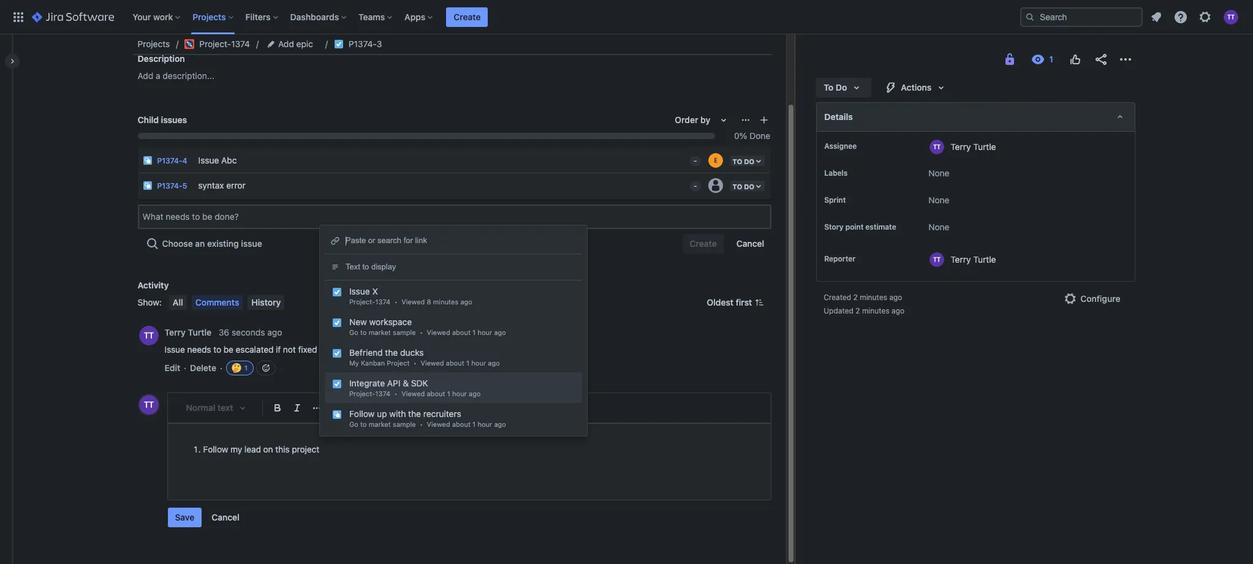 Task type: locate. For each thing, give the bounding box(es) containing it.
0 vertical spatial go
[[349, 328, 358, 336]]

to inside new workspace go to market sample • viewed about 1 hour ago
[[360, 328, 367, 336]]

turtle for assignee
[[973, 141, 996, 152]]

3 list item image from the top
[[332, 379, 342, 389]]

apps button
[[401, 7, 438, 27]]

go inside follow up with the recruiters go to market sample • viewed about 1 hour ago
[[349, 420, 358, 428]]

create
[[454, 11, 481, 22]]

the inside 'befriend the ducks my kanban project • viewed about 1 hour ago'
[[385, 347, 398, 358]]

viewed down ducks
[[421, 359, 444, 367]]

0 vertical spatial - button
[[685, 148, 702, 168]]

hour up integrate api & sdk option
[[471, 359, 486, 367]]

befriend the ducks option
[[325, 342, 582, 373]]

list item image for befriend
[[332, 349, 342, 359]]

0 horizontal spatial by
[[319, 344, 329, 355]]

2 list item image from the top
[[332, 349, 342, 359]]

1 vertical spatial 1374
[[375, 298, 391, 306]]

terry
[[951, 141, 971, 152], [951, 254, 971, 264], [165, 328, 186, 338]]

0 vertical spatial project-
[[199, 39, 231, 49]]

your
[[133, 11, 151, 22]]

• inside new workspace go to market sample • viewed about 1 hour ago
[[420, 328, 423, 336]]

cancel button up first
[[729, 234, 772, 254]]

by right the order
[[701, 115, 710, 125]]

1 vertical spatial list item image
[[332, 410, 342, 420]]

filters button
[[242, 7, 283, 27]]

projects inside 'dropdown button'
[[193, 11, 226, 22]]

about
[[452, 328, 471, 336], [446, 359, 464, 367], [427, 390, 445, 398], [452, 420, 471, 428]]

minutes right 8
[[433, 298, 459, 306]]

1 up add image, video, or file on the left bottom
[[447, 390, 450, 398]]

viewed inside follow up with the recruiters go to market sample • viewed about 1 hour ago
[[427, 420, 450, 428]]

menu bar containing all
[[167, 295, 287, 310]]

- left unassigned image
[[694, 181, 697, 191]]

new
[[349, 317, 367, 327]]

issue x project-1374 • viewed 8 minutes ago
[[349, 286, 472, 306]]

1 vertical spatial project-
[[349, 298, 375, 306]]

0 horizontal spatial projects
[[138, 39, 170, 49]]

assignee
[[824, 142, 857, 151]]

add for add a child issue
[[218, 26, 234, 36]]

market inside follow up with the recruiters go to market sample • viewed about 1 hour ago
[[369, 420, 391, 428]]

list item image right more formatting icon
[[332, 410, 342, 420]]

1374 up bullet list ⌘⇧8 icon
[[375, 390, 391, 398]]

1 vertical spatial cancel button
[[204, 508, 247, 528]]

1 horizontal spatial add
[[218, 26, 234, 36]]

add for add a description...
[[138, 70, 153, 81]]

none
[[929, 168, 950, 178], [929, 195, 950, 205], [929, 222, 950, 232]]

issue for add a child issue
[[265, 26, 287, 36]]

list item image down text to display image
[[332, 287, 342, 297]]

a left child
[[237, 26, 241, 36]]

2 - from the top
[[694, 181, 697, 191]]

sample down workspace
[[393, 328, 416, 336]]

0 vertical spatial the
[[385, 347, 398, 358]]

project-
[[199, 39, 231, 49], [349, 298, 375, 306], [349, 390, 375, 398]]

3 none from the top
[[929, 222, 950, 232]]

numbered list ⌘⇧7 image
[[399, 401, 413, 415]]

follow inside text field
[[203, 444, 228, 455]]

p1374- right issue type: subtask image
[[157, 156, 182, 165]]

hour for new workspace
[[478, 328, 492, 336]]

to down new
[[360, 328, 367, 336]]

sample
[[393, 328, 416, 336], [393, 420, 416, 428]]

by
[[701, 115, 710, 125], [319, 344, 329, 355]]

- for syntax error
[[694, 181, 697, 191]]

integrate api & sdk project-1374 • viewed about 1 hour ago
[[349, 378, 481, 398]]

viewed up 'befriend the ducks my kanban project • viewed about 1 hour ago' in the bottom of the page
[[427, 328, 450, 336]]

1 vertical spatial follow
[[203, 444, 228, 455]]

your profile and settings image
[[1224, 9, 1239, 24]]

reporter
[[824, 254, 856, 264]]

child
[[138, 115, 159, 125]]

with
[[389, 409, 406, 419]]

assignee pin to top. only you can see pinned fields. image
[[859, 142, 869, 151]]

list item image left integrate
[[332, 379, 342, 389]]

list box
[[325, 281, 582, 434]]

1 horizontal spatial projects
[[193, 11, 226, 22]]

issue left abc
[[198, 155, 219, 165]]

0 vertical spatial cancel
[[737, 238, 764, 249]]

2 market from the top
[[369, 420, 391, 428]]

menu bar
[[167, 295, 287, 310]]

1 vertical spatial the
[[408, 409, 421, 419]]

list item image inside befriend the ducks option
[[332, 349, 342, 359]]

go down integrate
[[349, 420, 358, 428]]

about up befriend the ducks option
[[452, 328, 471, 336]]

projects link
[[138, 37, 170, 51]]

list item image
[[332, 287, 342, 297], [332, 349, 342, 359], [332, 379, 342, 389]]

x
[[372, 286, 378, 297]]

0 vertical spatial turtle
[[973, 141, 996, 152]]

2 vertical spatial add
[[138, 70, 153, 81]]

add a child issue
[[218, 26, 287, 36]]

1 inside new workspace go to market sample • viewed about 1 hour ago
[[473, 328, 476, 336]]

1 vertical spatial p1374-
[[157, 156, 182, 165]]

2 horizontal spatial add
[[278, 39, 294, 49]]

- button left unassigned image
[[685, 173, 702, 193]]

2 vertical spatial to
[[360, 420, 367, 428]]

ago right updated
[[892, 306, 905, 316]]

0 horizontal spatial cancel button
[[204, 508, 247, 528]]

1 for new workspace
[[473, 328, 476, 336]]

point
[[846, 222, 864, 232]]

1 vertical spatial terry
[[951, 254, 971, 264]]

issue abc
[[198, 155, 237, 165]]

primary element
[[7, 0, 1020, 34]]

0 vertical spatial issue
[[198, 155, 219, 165]]

integrate
[[349, 378, 385, 389]]

2 list item image from the top
[[332, 410, 342, 420]]

banner
[[0, 0, 1253, 34]]

add reaction image
[[261, 363, 271, 373]]

mention image
[[468, 401, 483, 415]]

hour down mention icon
[[478, 420, 492, 428]]

list item image left of
[[332, 349, 342, 359]]

p1374- for 3
[[349, 39, 377, 49]]

1 vertical spatial turtle
[[973, 254, 996, 264]]

the right with
[[408, 409, 421, 419]]

the up the project
[[385, 347, 398, 358]]

ago inside 'befriend the ducks my kanban project • viewed about 1 hour ago'
[[488, 359, 500, 367]]

0 horizontal spatial the
[[385, 347, 398, 358]]

2 vertical spatial p1374-
[[157, 181, 182, 191]]

1 horizontal spatial cancel button
[[729, 234, 772, 254]]

1374 down the add a child issue
[[231, 39, 250, 49]]

Comment - Main content area, start typing to enter text. text field
[[188, 442, 750, 479]]

newest first image
[[755, 298, 764, 308]]

add inside button
[[218, 26, 234, 36]]

text to display image
[[330, 260, 341, 275]]

issue right existing
[[241, 238, 262, 249]]

go
[[349, 328, 358, 336], [349, 420, 358, 428]]

about down the sdk
[[427, 390, 445, 398]]

- left assignee: eloisefrancis23 "image"
[[694, 156, 697, 165]]

editor toolbar toolbar
[[320, 226, 587, 436]]

cancel
[[737, 238, 764, 249], [212, 512, 239, 523]]

Search field
[[1020, 7, 1143, 27]]

info panel image
[[546, 401, 561, 415]]

add a child issue button
[[197, 21, 294, 41]]

hour inside integrate api & sdk project-1374 • viewed about 1 hour ago
[[452, 390, 467, 398]]

about inside new workspace go to market sample • viewed about 1 hour ago
[[452, 328, 471, 336]]

integrate api & sdk option
[[325, 373, 582, 403]]

viewed inside new workspace go to market sample • viewed about 1 hour ago
[[427, 328, 450, 336]]

follow inside follow up with the recruiters go to market sample • viewed about 1 hour ago
[[349, 409, 375, 419]]

ago inside integrate api & sdk project-1374 • viewed about 1 hour ago
[[469, 390, 481, 398]]

to
[[360, 328, 367, 336], [213, 344, 221, 355], [360, 420, 367, 428]]

attach button
[[138, 21, 192, 41]]

story point estimate
[[824, 222, 896, 232]]

market down up
[[369, 420, 391, 428]]

1 vertical spatial 2
[[856, 306, 860, 316]]

list item image left new
[[332, 318, 342, 328]]

dashboards button
[[287, 7, 351, 27]]

1 vertical spatial projects
[[138, 39, 170, 49]]

1 horizontal spatial by
[[701, 115, 710, 125]]

this
[[275, 444, 290, 455]]

1 horizontal spatial a
[[237, 26, 241, 36]]

0 vertical spatial 2
[[853, 293, 858, 302]]

1 none from the top
[[929, 168, 950, 178]]

about down add image, video, or file on the left bottom
[[452, 420, 471, 428]]

:thinking: image
[[232, 364, 241, 373]]

to left be
[[213, 344, 221, 355]]

list item image inside issue x option
[[332, 287, 342, 297]]

1 up befriend the ducks option
[[473, 328, 476, 336]]

ago up mention icon
[[469, 390, 481, 398]]

hour inside 'befriend the ducks my kanban project • viewed about 1 hour ago'
[[471, 359, 486, 367]]

hour up befriend the ducks option
[[478, 328, 492, 336]]

none for sprint
[[929, 195, 950, 205]]

1 vertical spatial issue
[[349, 286, 370, 297]]

project- inside issue x project-1374 • viewed 8 minutes ago
[[349, 298, 375, 306]]

issue inside link issue button
[[339, 26, 360, 36]]

1 - from the top
[[694, 156, 697, 165]]

syntax error
[[198, 180, 246, 190]]

0 vertical spatial to
[[360, 328, 367, 336]]

project- down the x
[[349, 298, 375, 306]]

project- inside project-1374 link
[[199, 39, 231, 49]]

1 vertical spatial - button
[[685, 173, 702, 193]]

project-1374
[[199, 39, 250, 49]]

project-1374 link
[[185, 37, 250, 51]]

market down workspace
[[369, 328, 391, 336]]

projects for projects link
[[138, 39, 170, 49]]

1 list item image from the top
[[332, 287, 342, 297]]

2 vertical spatial terry
[[165, 328, 186, 338]]

• inside integrate api & sdk project-1374 • viewed about 1 hour ago
[[394, 390, 398, 398]]

Link label text field
[[346, 261, 582, 273]]

1 horizontal spatial follow
[[349, 409, 375, 419]]

italic ⌘i image
[[290, 401, 304, 415]]

reporter pin to top. only you can see pinned fields. image
[[858, 254, 868, 264]]

0 vertical spatial sample
[[393, 328, 416, 336]]

1 list item image from the top
[[332, 318, 342, 328]]

to do button
[[816, 78, 872, 97]]

1 inside 'befriend the ducks my kanban project • viewed about 1 hour ago'
[[466, 359, 470, 367]]

turtle
[[973, 141, 996, 152], [973, 254, 996, 264], [188, 328, 212, 338]]

issue for issue x project-1374 • viewed 8 minutes ago
[[349, 286, 370, 297]]

0 vertical spatial p1374-
[[349, 39, 377, 49]]

1 vertical spatial sample
[[393, 420, 416, 428]]

hour inside new workspace go to market sample • viewed about 1 hour ago
[[478, 328, 492, 336]]

p1374-
[[349, 39, 377, 49], [157, 156, 182, 165], [157, 181, 182, 191]]

0 horizontal spatial issue
[[241, 238, 262, 249]]

2 vertical spatial none
[[929, 222, 950, 232]]

profile image of terry turtle image
[[139, 395, 158, 415]]

minutes right created
[[860, 293, 887, 302]]

1 market from the top
[[369, 328, 391, 336]]

actions image
[[1118, 52, 1133, 67]]

issue for issue needs to be escalated if not fixed by end of week
[[165, 344, 185, 355]]

a inside button
[[237, 26, 241, 36]]

a down description on the top of page
[[156, 70, 160, 81]]

%
[[739, 131, 747, 141]]

teams
[[359, 11, 385, 22]]

viewed for befriend the ducks
[[421, 359, 444, 367]]

about inside integrate api & sdk project-1374 • viewed about 1 hour ago
[[427, 390, 445, 398]]

to inside follow up with the recruiters go to market sample • viewed about 1 hour ago
[[360, 420, 367, 428]]

0 vertical spatial -
[[694, 156, 697, 165]]

market
[[369, 328, 391, 336], [369, 420, 391, 428]]

list item image inside new workspace option
[[332, 318, 342, 328]]

1 vertical spatial market
[[369, 420, 391, 428]]

0 vertical spatial by
[[701, 115, 710, 125]]

ago up new workspace option
[[461, 298, 472, 306]]

sample down with
[[393, 420, 416, 428]]

1 vertical spatial terry turtle
[[951, 254, 996, 264]]

of
[[348, 344, 356, 355]]

link address image
[[330, 233, 341, 248]]

go inside new workspace go to market sample • viewed about 1 hour ago
[[349, 328, 358, 336]]

0 vertical spatial list item image
[[332, 318, 342, 328]]

1 vertical spatial list item image
[[332, 349, 342, 359]]

0 vertical spatial list item image
[[332, 287, 342, 297]]

add up project-1374
[[218, 26, 234, 36]]

1 - button from the top
[[685, 148, 702, 168]]

list item image inside integrate api & sdk option
[[332, 379, 342, 389]]

1 vertical spatial add
[[278, 39, 294, 49]]

1 sample from the top
[[393, 328, 416, 336]]

viewed for integrate api & sdk
[[401, 390, 425, 398]]

viewed left 8
[[401, 298, 425, 306]]

p1374- left copy link to issue image
[[349, 39, 377, 49]]

dashboards
[[290, 11, 339, 22]]

follow left my
[[203, 444, 228, 455]]

oldest
[[707, 297, 734, 308]]

bold ⌘b image
[[270, 401, 285, 415]]

teams button
[[355, 7, 397, 27]]

0 vertical spatial none
[[929, 168, 950, 178]]

sample inside new workspace go to market sample • viewed about 1 hour ago
[[393, 328, 416, 336]]

bullet list ⌘⇧8 image
[[379, 401, 394, 415]]

Child issues field
[[139, 206, 770, 228]]

hour for befriend the ducks
[[471, 359, 486, 367]]

1 vertical spatial cancel
[[212, 512, 239, 523]]

1 down mention icon
[[473, 420, 476, 428]]

0 vertical spatial add
[[218, 26, 234, 36]]

issue
[[265, 26, 287, 36], [339, 26, 360, 36], [241, 238, 262, 249]]

apps
[[405, 11, 426, 22]]

0 vertical spatial terry turtle
[[951, 141, 996, 152]]

viewed for new workspace
[[427, 328, 450, 336]]

attach
[[158, 26, 185, 36]]

about for new workspace
[[452, 328, 471, 336]]

cancel right save
[[212, 512, 239, 523]]

issue up task icon
[[339, 26, 360, 36]]

0 vertical spatial 1374
[[231, 39, 250, 49]]

issue left the x
[[349, 286, 370, 297]]

0 vertical spatial market
[[369, 328, 391, 336]]

issue inside issue x project-1374 • viewed 8 minutes ago
[[349, 286, 370, 297]]

2 go from the top
[[349, 420, 358, 428]]

0 vertical spatial projects
[[193, 11, 226, 22]]

ago
[[889, 293, 902, 302], [461, 298, 472, 306], [892, 306, 905, 316], [267, 328, 282, 338], [494, 328, 506, 336], [488, 359, 500, 367], [469, 390, 481, 398], [494, 420, 506, 428]]

1 vertical spatial a
[[156, 70, 160, 81]]

1 vertical spatial -
[[694, 181, 697, 191]]

0 horizontal spatial issue
[[165, 344, 185, 355]]

more formatting image
[[309, 401, 324, 415]]

market inside new workspace go to market sample • viewed about 1 hour ago
[[369, 328, 391, 336]]

0 vertical spatial terry
[[951, 141, 971, 152]]

cancel button right save button
[[204, 508, 247, 528]]

1 up integrate api & sdk option
[[466, 359, 470, 367]]

:thinking: image
[[232, 364, 241, 373]]

issue inside add a child issue button
[[265, 26, 287, 36]]

1 for integrate api & sdk
[[447, 390, 450, 398]]

36
[[219, 328, 229, 338]]

p1374-5
[[157, 181, 187, 191]]

show:
[[138, 297, 162, 308]]

issue up the edit
[[165, 344, 185, 355]]

your work
[[133, 11, 173, 22]]

issue type: subtask image
[[142, 156, 152, 165]]

p1374- right issue type: subtask icon
[[157, 181, 182, 191]]

p1374- for 5
[[157, 181, 182, 191]]

story point estimate pin to top. only you can see pinned fields. image
[[827, 232, 837, 242]]

2 sample from the top
[[393, 420, 416, 428]]

list item image for integrate
[[332, 379, 342, 389]]

by left end
[[319, 344, 329, 355]]

go down new
[[349, 328, 358, 336]]

1 inside integrate api & sdk project-1374 • viewed about 1 hour ago
[[447, 390, 450, 398]]

to down integrate
[[360, 420, 367, 428]]

1 horizontal spatial issue
[[265, 26, 287, 36]]

issue inside choose an existing issue button
[[241, 238, 262, 249]]

add down description on the top of page
[[138, 70, 153, 81]]

2 vertical spatial project-
[[349, 390, 375, 398]]

list box inside editor toolbar toolbar
[[325, 281, 582, 434]]

0 horizontal spatial add
[[138, 70, 153, 81]]

list box containing issue x
[[325, 281, 582, 434]]

1 horizontal spatial issue
[[198, 155, 219, 165]]

add
[[218, 26, 234, 36], [278, 39, 294, 49], [138, 70, 153, 81]]

2 vertical spatial list item image
[[332, 379, 342, 389]]

ago up befriend the ducks option
[[494, 328, 506, 336]]

share image
[[1094, 52, 1108, 67]]

1 right :thinking: image
[[244, 364, 248, 372]]

to
[[824, 82, 834, 93]]

2
[[853, 293, 858, 302], [856, 306, 860, 316]]

about inside 'befriend the ducks my kanban project • viewed about 1 hour ago'
[[446, 359, 464, 367]]

2 horizontal spatial issue
[[349, 286, 370, 297]]

ago down emoji image
[[494, 420, 506, 428]]

• inside 'befriend the ducks my kanban project • viewed about 1 hour ago'
[[414, 359, 417, 367]]

-
[[694, 156, 697, 165], [694, 181, 697, 191]]

1 vertical spatial none
[[929, 195, 950, 205]]

add inside popup button
[[278, 39, 294, 49]]

issue up add epic popup button
[[265, 26, 287, 36]]

follow my lead on this project
[[203, 444, 319, 455]]

1 horizontal spatial the
[[408, 409, 421, 419]]

p1374-3 link
[[349, 37, 382, 51]]

2 none from the top
[[929, 195, 950, 205]]

ago up issue needs to be escalated if not fixed by end of week
[[267, 328, 282, 338]]

jira software image
[[32, 9, 114, 24], [32, 9, 114, 24]]

project- inside integrate api & sdk project-1374 • viewed about 1 hour ago
[[349, 390, 375, 398]]

cancel up first
[[737, 238, 764, 249]]

follow up with the recruiters option
[[325, 403, 582, 434]]

task image
[[334, 39, 344, 49]]

1374
[[231, 39, 250, 49], [375, 298, 391, 306], [375, 390, 391, 398]]

2 vertical spatial 1374
[[375, 390, 391, 398]]

projects up description on the top of page
[[138, 39, 170, 49]]

1 inside follow up with the recruiters go to market sample • viewed about 1 hour ago
[[473, 420, 476, 428]]

details element
[[816, 102, 1135, 132]]

follow left up
[[349, 409, 375, 419]]

ago up emoji image
[[488, 359, 500, 367]]

viewed down recruiters
[[427, 420, 450, 428]]

issues
[[161, 115, 187, 125]]

2 - button from the top
[[685, 173, 702, 193]]

0 horizontal spatial a
[[156, 70, 160, 81]]

0 vertical spatial follow
[[349, 409, 375, 419]]

viewed inside 'befriend the ducks my kanban project • viewed about 1 hour ago'
[[421, 359, 444, 367]]

copy link to issue image
[[380, 39, 389, 48]]

- button
[[685, 148, 702, 168], [685, 173, 702, 193]]

viewed down the sdk
[[401, 390, 425, 398]]

needs
[[187, 344, 211, 355]]

1 go from the top
[[349, 328, 358, 336]]

add left epic
[[278, 39, 294, 49]]

follow
[[349, 409, 375, 419], [203, 444, 228, 455]]

project- down integrate
[[349, 390, 375, 398]]

fixed
[[298, 344, 317, 355]]

2 vertical spatial issue
[[165, 344, 185, 355]]

appswitcher icon image
[[11, 9, 26, 24]]

terry for reporter
[[951, 254, 971, 264]]

project
[[292, 444, 319, 455]]

0 vertical spatial a
[[237, 26, 241, 36]]

viewed inside integrate api & sdk project-1374 • viewed about 1 hour ago
[[401, 390, 425, 398]]

0 horizontal spatial cancel
[[212, 512, 239, 523]]

1374 down the x
[[375, 298, 391, 306]]

list item image
[[332, 318, 342, 328], [332, 410, 342, 420]]

actions button
[[877, 78, 956, 97]]

1 vertical spatial go
[[349, 420, 358, 428]]

hour up add image, video, or file on the left bottom
[[452, 390, 467, 398]]

projects up project-1374 link
[[193, 11, 226, 22]]

project- right "project 1374" 'image'
[[199, 39, 231, 49]]

1 horizontal spatial cancel
[[737, 238, 764, 249]]

estimate
[[866, 222, 896, 232]]

comments
[[195, 297, 239, 308]]

list item image inside follow up with the recruiters option
[[332, 410, 342, 420]]

0 horizontal spatial follow
[[203, 444, 228, 455]]

2 right updated
[[856, 306, 860, 316]]

- button left assignee: eloisefrancis23 "image"
[[685, 148, 702, 168]]

0 vertical spatial cancel button
[[729, 234, 772, 254]]

about up integrate api & sdk option
[[446, 359, 464, 367]]

2 horizontal spatial issue
[[339, 26, 360, 36]]

2 right created
[[853, 293, 858, 302]]



Task type: describe. For each thing, give the bounding box(es) containing it.
• for befriend the ducks
[[414, 359, 417, 367]]

issue for choose an existing issue
[[241, 238, 262, 249]]

table image
[[507, 401, 522, 415]]

ago inside follow up with the recruiters go to market sample • viewed about 1 hour ago
[[494, 420, 506, 428]]

order by button
[[668, 110, 739, 130]]

work
[[153, 11, 173, 22]]

delete button
[[190, 362, 216, 374]]

add epic button
[[265, 37, 317, 51]]

new workspace option
[[325, 311, 582, 342]]

banner containing your work
[[0, 0, 1253, 34]]

search image
[[1025, 12, 1035, 22]]

order
[[675, 115, 698, 125]]

p1374-4
[[157, 156, 187, 165]]

existing
[[207, 238, 239, 249]]

none for labels
[[929, 168, 950, 178]]

1 button
[[226, 361, 254, 376]]

• for integrate api & sdk
[[394, 390, 398, 398]]

escalated
[[236, 344, 274, 355]]

configure link
[[1056, 289, 1128, 309]]

projects button
[[189, 7, 238, 27]]

unassigned image
[[708, 178, 723, 193]]

list item image for new
[[332, 318, 342, 328]]

p1374-3
[[349, 39, 382, 49]]

on
[[263, 444, 273, 455]]

36 seconds ago
[[219, 328, 282, 338]]

list item image for follow
[[332, 410, 342, 420]]

turtle for reporter
[[973, 254, 996, 264]]

projects for projects 'dropdown button'
[[193, 11, 226, 22]]

viewed inside issue x project-1374 • viewed 8 minutes ago
[[401, 298, 425, 306]]

end
[[331, 344, 346, 355]]

3
[[377, 39, 382, 49]]

error
[[226, 180, 246, 190]]

about inside follow up with the recruiters go to market sample • viewed about 1 hour ago
[[452, 420, 471, 428]]

new workspace go to market sample • viewed about 1 hour ago
[[349, 317, 506, 336]]

terry turtle for assignee
[[951, 141, 996, 152]]

ago inside issue x project-1374 • viewed 8 minutes ago
[[461, 298, 472, 306]]

the inside follow up with the recruiters go to market sample • viewed about 1 hour ago
[[408, 409, 421, 419]]

story
[[824, 222, 844, 232]]

issue x option
[[325, 281, 582, 311]]

add image, video, or file image
[[448, 401, 463, 415]]

project
[[387, 359, 410, 367]]

a for description...
[[156, 70, 160, 81]]

minutes right updated
[[862, 306, 890, 316]]

order by
[[675, 115, 710, 125]]

oldest first
[[707, 297, 752, 308]]

emoji image
[[488, 401, 502, 415]]

comments button
[[192, 295, 243, 310]]

workspace
[[369, 317, 412, 327]]

2 vertical spatial turtle
[[188, 328, 212, 338]]

follow for follow my lead on this project
[[203, 444, 228, 455]]

epic
[[296, 39, 313, 49]]

api
[[387, 378, 401, 389]]

ago right created
[[889, 293, 902, 302]]

do
[[836, 82, 847, 93]]

follow for follow up with the recruiters go to market sample • viewed about 1 hour ago
[[349, 409, 375, 419]]

actions
[[901, 82, 932, 93]]

• inside follow up with the recruiters go to market sample • viewed about 1 hour ago
[[420, 420, 423, 428]]

kanban
[[361, 359, 385, 367]]

labels pin to top. only you can see pinned fields. image
[[850, 169, 860, 178]]

sample inside follow up with the recruiters go to market sample • viewed about 1 hour ago
[[393, 420, 416, 428]]

p1374- for 4
[[157, 156, 182, 165]]

first
[[736, 297, 752, 308]]

help image
[[1174, 9, 1188, 24]]

p1374-4 link
[[157, 156, 187, 165]]

1 inside button
[[244, 364, 248, 372]]

1374 inside integrate api & sdk project-1374 • viewed about 1 hour ago
[[375, 390, 391, 398]]

child
[[244, 26, 263, 36]]

code snippet image
[[527, 401, 541, 415]]

oldest first button
[[700, 295, 772, 310]]

1 vertical spatial to
[[213, 344, 221, 355]]

about for befriend the ducks
[[446, 359, 464, 367]]

add epic
[[278, 39, 313, 49]]

description...
[[163, 70, 214, 81]]

list item image for issue
[[332, 287, 342, 297]]

seconds
[[232, 328, 265, 338]]

issue needs to be escalated if not fixed by end of week
[[165, 344, 379, 355]]

history button
[[248, 295, 285, 310]]

by inside dropdown button
[[701, 115, 710, 125]]

settings image
[[1198, 9, 1213, 24]]

5
[[182, 181, 187, 191]]

befriend the ducks my kanban project • viewed about 1 hour ago
[[349, 347, 500, 367]]

insert / image
[[576, 401, 590, 415]]

hour inside follow up with the recruiters go to market sample • viewed about 1 hour ago
[[478, 420, 492, 428]]

labels
[[824, 169, 848, 178]]

not
[[283, 344, 296, 355]]

if
[[276, 344, 281, 355]]

issue abc link
[[193, 148, 685, 173]]

terry turtle for reporter
[[951, 254, 996, 264]]

edit
[[165, 363, 180, 373]]

sidebar navigation image
[[0, 49, 27, 74]]

history
[[252, 297, 281, 308]]

choose an existing issue button
[[138, 234, 269, 254]]

hour for integrate api & sdk
[[452, 390, 467, 398]]

- button for error
[[685, 173, 702, 193]]

• for new workspace
[[420, 328, 423, 336]]

4
[[182, 156, 187, 165]]

- button for abc
[[685, 148, 702, 168]]

follow up with the recruiters go to market sample • viewed about 1 hour ago
[[349, 409, 506, 428]]

notifications image
[[1149, 9, 1164, 24]]

1 vertical spatial by
[[319, 344, 329, 355]]

add for add epic
[[278, 39, 294, 49]]

1374 inside issue x project-1374 • viewed 8 minutes ago
[[375, 298, 391, 306]]

8
[[427, 298, 431, 306]]

- for issue abc
[[694, 156, 697, 165]]

vote options: no one has voted for this issue yet. image
[[1068, 52, 1083, 67]]

issue for issue abc
[[198, 155, 219, 165]]

issue type: subtask image
[[142, 181, 152, 191]]

syntax
[[198, 180, 224, 190]]

to do
[[824, 82, 847, 93]]

about for integrate api & sdk
[[427, 390, 445, 398]]

your work button
[[129, 7, 185, 27]]

terry for assignee
[[951, 141, 971, 152]]

create child image
[[759, 115, 769, 125]]

add a description...
[[138, 70, 214, 81]]

0 % done
[[734, 131, 770, 141]]

assignee: eloisefrancis23 image
[[708, 153, 723, 168]]

up
[[377, 409, 387, 419]]

2 vertical spatial terry turtle
[[165, 328, 212, 338]]

syntax error link
[[193, 173, 685, 198]]

ducks
[[400, 347, 424, 358]]

details
[[824, 112, 853, 122]]

filters
[[246, 11, 271, 22]]

created
[[824, 293, 851, 302]]

updated
[[824, 306, 854, 316]]

• inside issue x project-1374 • viewed 8 minutes ago
[[394, 298, 398, 306]]

minutes inside issue x project-1374 • viewed 8 minutes ago
[[433, 298, 459, 306]]

project 1374 image
[[185, 39, 194, 49]]

be
[[224, 344, 233, 355]]

choose an existing issue
[[162, 238, 262, 249]]

Paste or search for link text field
[[346, 235, 582, 247]]

ago inside new workspace go to market sample • viewed about 1 hour ago
[[494, 328, 506, 336]]

recruiters
[[423, 409, 461, 419]]

a for child
[[237, 26, 241, 36]]

child issues
[[138, 115, 187, 125]]

create button
[[446, 7, 488, 27]]

configure
[[1081, 294, 1121, 304]]

activity
[[138, 280, 169, 290]]

issue actions image
[[741, 115, 751, 125]]

abc
[[221, 155, 237, 165]]

1 for befriend the ducks
[[466, 359, 470, 367]]

none for story point estimate
[[929, 222, 950, 232]]



Task type: vqa. For each thing, say whether or not it's contained in the screenshot.
'P1374-' associated with 3
yes



